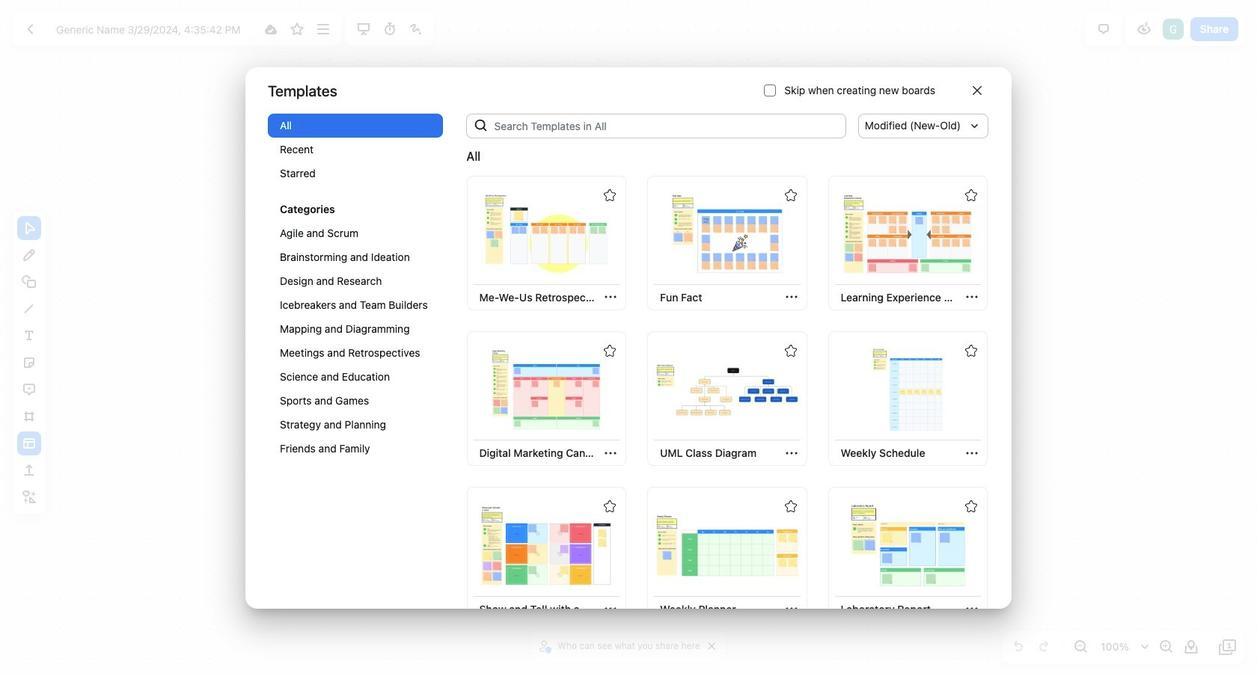 Task type: locate. For each thing, give the bounding box(es) containing it.
list
[[1162, 17, 1186, 41]]

close image
[[709, 643, 716, 651]]

thumbnail for digital marketing canvas image
[[476, 348, 618, 432]]

star this whiteboard image inside card for template me-we-us retrospective element
[[604, 189, 616, 201]]

Document name text field
[[45, 17, 256, 41]]

card for template learning experience canvas element
[[829, 176, 988, 311]]

star this whiteboard image inside card for template digital marketing canvas element
[[604, 345, 616, 357]]

star this whiteboard image for thumbnail for show and tell with a twist
[[604, 501, 616, 513]]

close image
[[973, 86, 982, 95]]

star this whiteboard image inside card for template laboratory report element
[[966, 501, 978, 513]]

comment panel image
[[1095, 20, 1113, 38]]

star this whiteboard image for card for template digital marketing canvas element
[[604, 345, 616, 357]]

star this whiteboard image for thumbnail for learning experience canvas
[[966, 189, 978, 201]]

star this whiteboard image for thumbnail for weekly planner at the bottom
[[785, 501, 797, 513]]

star this whiteboard image inside card for template learning experience canvas element
[[966, 189, 978, 201]]

star this whiteboard image
[[288, 20, 306, 38], [604, 189, 616, 201], [785, 189, 797, 201], [604, 345, 616, 357], [785, 345, 797, 357], [966, 345, 978, 357], [966, 501, 978, 513]]

zoom in image
[[1158, 639, 1176, 657]]

thumbnail for weekly schedule image
[[837, 348, 980, 432]]

star this whiteboard image inside card for template weekly schedule element
[[966, 345, 978, 357]]

1 horizontal spatial star this whiteboard image
[[785, 501, 797, 513]]

card for template fun fact element
[[648, 176, 808, 311]]

2 horizontal spatial star this whiteboard image
[[966, 189, 978, 201]]

status
[[467, 147, 481, 165]]

star this whiteboard image inside card for template fun fact element
[[785, 189, 797, 201]]

star this whiteboard image
[[966, 189, 978, 201], [604, 501, 616, 513], [785, 501, 797, 513]]

star this whiteboard image for card for template me-we-us retrospective element
[[604, 189, 616, 201]]

0 horizontal spatial star this whiteboard image
[[604, 501, 616, 513]]

card for template uml class diagram element
[[648, 332, 808, 467]]

dashboard image
[[22, 20, 40, 38]]

star this whiteboard image inside card for template show and tell with a twist element
[[604, 501, 616, 513]]

star this whiteboard image inside card for template weekly planner "element"
[[785, 501, 797, 513]]

list item
[[1162, 17, 1186, 41]]

star this whiteboard image inside card for template uml class diagram element
[[785, 345, 797, 357]]

more options image
[[315, 20, 333, 38]]

categories element
[[268, 114, 443, 477]]



Task type: vqa. For each thing, say whether or not it's contained in the screenshot.
top "Workvivo"
no



Task type: describe. For each thing, give the bounding box(es) containing it.
card for template laboratory report element
[[829, 488, 988, 623]]

card for template digital marketing canvas element
[[467, 332, 627, 467]]

card for template me-we-us retrospective element
[[467, 176, 627, 311]]

thumbnail for uml class diagram image
[[656, 348, 799, 432]]

pages image
[[1220, 639, 1238, 657]]

star this whiteboard image for card for template weekly schedule element
[[966, 345, 978, 357]]

thumbnail for learning experience canvas image
[[837, 192, 980, 276]]

star this whiteboard image for card for template uml class diagram element
[[785, 345, 797, 357]]

Search Templates in All text field
[[489, 114, 847, 138]]

thumbnail for fun fact image
[[656, 192, 799, 276]]

zoom out image
[[1072, 639, 1090, 657]]

thumbnail for show and tell with a twist image
[[476, 504, 618, 588]]

thumbnail for laboratory report image
[[837, 504, 980, 588]]

thumbnail for me-we-us retrospective image
[[476, 192, 618, 276]]

star this whiteboard image for card for template fun fact element
[[785, 189, 797, 201]]

laser image
[[408, 20, 426, 38]]

card for template weekly planner element
[[648, 488, 808, 623]]

card for template show and tell with a twist element
[[467, 488, 627, 623]]

card for template weekly schedule element
[[829, 332, 988, 467]]

presentation image
[[355, 20, 373, 38]]

thumbnail for weekly planner image
[[656, 504, 799, 588]]

timer image
[[381, 20, 399, 38]]

star this whiteboard image for card for template laboratory report element
[[966, 501, 978, 513]]



